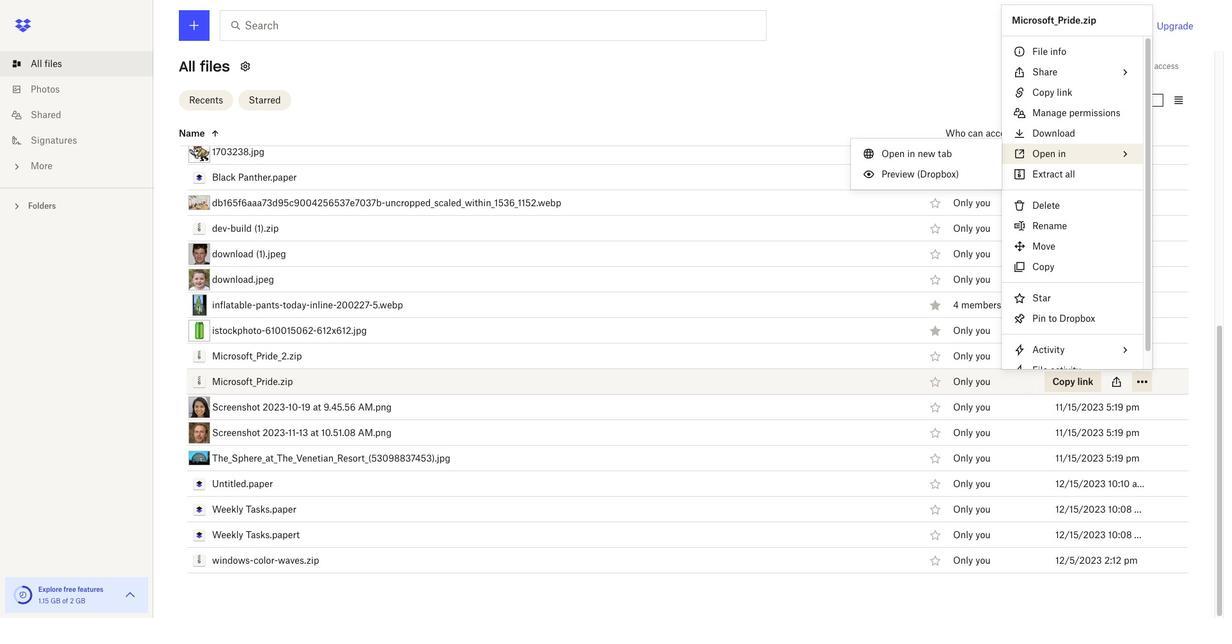 Task type: vqa. For each thing, say whether or not it's contained in the screenshot.
Up to the right
no



Task type: describe. For each thing, give the bounding box(es) containing it.
only you button for black panther.paper
[[953, 171, 991, 185]]

remove from starred image
[[928, 119, 943, 134]]

only you for download (1).jpeg
[[953, 249, 991, 260]]

tasks.paper
[[246, 504, 296, 515]]

remove from starred image for only you
[[928, 323, 943, 338]]

1.15
[[38, 597, 49, 605]]

you for 4570_university_ave____pierre_galant_1.0.jpg
[[976, 121, 991, 132]]

move
[[1033, 241, 1056, 252]]

in for open in new tab
[[907, 148, 915, 159]]

10:08 for weekly tasks.papert
[[1108, 529, 1132, 540]]

at for 9.45.56
[[313, 402, 321, 412]]

preview (dropbox) menu item
[[851, 164, 1002, 185]]

am for untitled.paper
[[1132, 478, 1146, 489]]

only you for the_sphere_at_the_venetian_resort_(53098837453).jpg
[[953, 453, 991, 464]]

only you for weekly tasks.paper
[[953, 504, 991, 515]]

more
[[31, 160, 53, 171]]

the_sphere_at_the_venetian_resort_(53098837453).jpg
[[212, 453, 450, 464]]

13
[[299, 427, 308, 438]]

untitled.paper link
[[212, 476, 273, 492]]

12/15/2023 for panther.paper
[[1056, 172, 1106, 182]]

5:19 for db165f6aaa73d95c9004256537e7037b-uncropped_scaled_within_1536_1152.webp
[[1107, 197, 1124, 208]]

1 vertical spatial access
[[986, 127, 1015, 138]]

3 12/15/2023 from the top
[[1056, 478, 1106, 489]]

photos
[[31, 84, 60, 95]]

delete
[[1033, 200, 1060, 211]]

db165f6aaa73d95c9004256537e7037b-
[[212, 197, 385, 208]]

share
[[1033, 66, 1058, 77]]

only you button for istockphoto-610015062-612x612.jpg
[[953, 324, 991, 338]]

11/15/2023 5:19 pm for istockphoto-610015062-612x612.jpg
[[1056, 325, 1140, 336]]

1 horizontal spatial all
[[179, 58, 196, 75]]

only you button for db165f6aaa73d95c9004256537e7037b-uncropped_scaled_within_1536_1152.webp
[[953, 196, 991, 210]]

10-
[[288, 402, 301, 412]]

4 members
[[953, 300, 1001, 311]]

only you for download.jpeg
[[953, 274, 991, 285]]

members
[[961, 300, 1001, 311]]

am right 10:06
[[1135, 69, 1148, 80]]

2:10
[[1105, 376, 1122, 387]]

5:19 for screenshot 2023-10-19 at 9.45.56 am.png
[[1107, 402, 1124, 412]]

only you button for screenshot 2023-10-19 at 9.45.56 am.png
[[953, 401, 991, 415]]

pm for db165f6aaa73d95c9004256537e7037b-uncropped_scaled_within_1536_1152.webp
[[1126, 197, 1140, 208]]

link
[[1057, 87, 1073, 98]]

signatures link
[[10, 128, 153, 153]]

file info menu item
[[1002, 42, 1143, 62]]

add to starred image for 1703238.jpg
[[928, 144, 943, 159]]

you for istockphoto-610015062-612x612.jpg
[[976, 325, 991, 336]]

2:12
[[1105, 555, 1122, 566]]

panther.paper
[[238, 172, 297, 182]]

starred
[[249, 94, 281, 105]]

10:06
[[1108, 69, 1132, 80]]

only you button for microsoft_pride_2.zip
[[953, 350, 991, 364]]

microsoft_pride.zip link
[[212, 374, 293, 389]]

only for windows-color-waves.zip
[[953, 555, 973, 566]]

only you button for 1703238.jpg
[[953, 145, 991, 159]]

manage permissions menu item
[[1002, 103, 1143, 123]]

11/15/2023 5:19 pm for screenshot 2023-11-13 at 10.51.08 am.png
[[1056, 427, 1140, 438]]

you for untitled.paper
[[976, 479, 991, 490]]

name windows-color-waves.zip, modified 12/5/2023 2:12 pm, element
[[187, 548, 1189, 574]]

all
[[1065, 169, 1075, 180]]

/screenshot 2023-11-13 at 10.51.08 am.png image
[[189, 422, 210, 444]]

inflatable-
[[212, 299, 256, 310]]

am for weekly tasks.paper
[[1135, 504, 1148, 515]]

black panther.paper
[[212, 172, 297, 182]]

name istockphoto-610015062-612x612.jpg, modified 11/15/2023 5:19 pm, element
[[187, 318, 1189, 344]]

more image
[[10, 160, 23, 173]]

uncropped_scaled_within_1536_1152.webp for 52f9044b7e2655d26eb85c0b2abdc392-
[[388, 95, 564, 106]]

manage permissions
[[1033, 107, 1121, 118]]

name microsoft_pride_2.zip, modified 12/5/2023 2:16 pm, element
[[187, 344, 1189, 369]]

to-
[[261, 69, 273, 80]]

pm for 1703238.jpg
[[1126, 146, 1140, 157]]

11/15/2023 5:19 pm for db165f6aaa73d95c9004256537e7037b-uncropped_scaled_within_1536_1152.webp
[[1056, 197, 1140, 208]]

11/15/2023 for download (1).jpeg
[[1056, 248, 1104, 259]]

you for weekly tasks.papert
[[976, 530, 991, 541]]

rename
[[1033, 220, 1067, 231]]

name download.jpeg, modified 11/15/2023 5:19 pm, element
[[187, 267, 1189, 293]]

windows-color-waves.zip
[[212, 555, 319, 566]]

11/15/2023 for download.jpeg
[[1056, 274, 1104, 285]]

pin to dropbox
[[1033, 313, 1096, 324]]

name weekly tasks.paper, modified 12/15/2023 10:08 am, element
[[187, 497, 1189, 523]]

12/13/2023 11:07 am
[[1056, 44, 1145, 55]]

only you button for weekly tasks.papert
[[953, 529, 991, 543]]

12/15/2023 10:10 am
[[1056, 478, 1146, 489]]

11/15/2023 5:19 pm for 1703238.jpg
[[1056, 146, 1140, 157]]

screenshot 2023-11-13 at 10.51.08 am.png
[[212, 427, 392, 438]]

open in new tab
[[882, 148, 952, 159]]

only for db165f6aaa73d95c9004256537e7037b-uncropped_scaled_within_1536_1152.webp
[[953, 198, 973, 208]]

features
[[78, 586, 103, 594]]

name
[[179, 127, 205, 138]]

pm for screenshot 2023-10-19 at 9.45.56 am.png
[[1126, 402, 1140, 412]]

you for microsoft_pride.zip
[[976, 376, 991, 387]]

only for microsoft_pride.zip
[[953, 376, 973, 387]]

11/15/2023 5:19 pm for screenshot 2023-10-19 at 9.45.56 am.png
[[1056, 402, 1140, 412]]

table containing 12/13/2023 11:07 am
[[161, 0, 1189, 574]]

name inflatable-pants-today-inline-200227-5.webp, modified 11/15/2023 5:19 pm, element
[[187, 293, 1189, 318]]

istockphoto-610015062-612x612.jpg link
[[212, 323, 367, 338]]

preview
[[882, 169, 915, 180]]

add to starred image for db165f6aaa73d95c9004256537e7037b-uncropped_scaled_within_1536_1152.webp
[[928, 195, 943, 211]]

info
[[1050, 46, 1067, 57]]

tasks.papert
[[246, 529, 300, 540]]

you for dev-build (1).zip
[[976, 223, 991, 234]]

only for microsoft_pride_2.zip
[[953, 351, 973, 362]]

you for download.jpeg
[[976, 274, 991, 285]]

weekly tasks.papert link
[[212, 527, 300, 543]]

/download.jpeg image
[[189, 269, 210, 290]]

pants-
[[256, 299, 283, 310]]

11/15/2023 5:19 pm for the_sphere_at_the_venetian_resort_(53098837453).jpg
[[1056, 453, 1140, 464]]

pm for dev-build (1).zip
[[1122, 223, 1136, 234]]

only you button for 4570_university_ave____pierre_galant_1.0.jpg
[[953, 120, 991, 134]]

11/15/2023 5:19 pm for download (1).jpeg
[[1056, 248, 1140, 259]]

10:04
[[1108, 172, 1132, 182]]

12/15/2023 10:06 am
[[1056, 69, 1148, 80]]

upgrade
[[1157, 20, 1194, 31]]

name 52f9044b7e2655d26eb85c0b2abdc392-uncropped_scaled_within_1536_1152.webp, modified 11/15/2023 5:19 pm, element
[[187, 88, 1189, 114]]

waves.zip
[[278, 555, 319, 566]]

2:11
[[1105, 223, 1120, 234]]

you for the_sphere_at_the_venetian_resort_(53098837453).jpg
[[976, 453, 991, 464]]

who can access
[[946, 127, 1015, 138]]

add to starred image for screenshot 2023-11-13 at 10.51.08 am.png
[[928, 425, 943, 441]]

only for 1703238.jpg
[[953, 146, 973, 157]]

only you have access
[[1101, 61, 1179, 71]]

only you for 1703238.jpg
[[953, 146, 991, 157]]

tab
[[938, 148, 952, 159]]

move menu item
[[1002, 236, 1143, 257]]

open in
[[1033, 148, 1066, 159]]

dropbox image
[[10, 13, 36, 38]]

folders button
[[0, 196, 153, 215]]

1 12/15/2023 from the top
[[1056, 69, 1106, 80]]

new
[[918, 148, 936, 159]]

name screenshot 2023-10-19 at 9.45.56 am.png, modified 11/15/2023 5:19 pm, element
[[187, 395, 1189, 420]]

only you for black panther.paper
[[953, 172, 991, 183]]

activity
[[1050, 365, 1081, 376]]

1 horizontal spatial access
[[1154, 61, 1179, 71]]

permissions
[[1069, 107, 1121, 118]]

all files inside all files link
[[31, 58, 62, 69]]

only for the_sphere_at_the_venetian_resort_(53098837453).jpg
[[953, 453, 973, 464]]

files inside list item
[[45, 58, 62, 69]]

dev-
[[212, 223, 231, 234]]

4570_university_ave____pierre_galant_1.0.jpg link
[[212, 119, 400, 134]]

copy link
[[1033, 87, 1073, 98]]

weekly for weekly tasks.paper
[[212, 504, 243, 515]]

pin to dropbox menu item
[[1002, 309, 1143, 329]]

recents
[[189, 94, 223, 105]]

add to starred image for black panther.paper
[[928, 170, 943, 185]]

/4570_university_ave____pierre_galant_1.0.jpg image
[[189, 119, 210, 134]]

name screenshot 2023-11-13 at 10.51.08 am.png, modified 11/15/2023 5:19 pm, element
[[187, 420, 1189, 446]]

only you button for download (1).jpeg
[[953, 247, 991, 261]]

delete menu item
[[1002, 196, 1143, 216]]

add to starred image for microsoft_pride_2.zip
[[928, 349, 943, 364]]

12/5/2023 for 12/5/2023 2:10 pm
[[1056, 376, 1102, 387]]

weekly tasks.paper
[[212, 504, 296, 515]]

only you for microsoft_pride.zip
[[953, 376, 991, 387]]

can
[[968, 127, 983, 138]]

/download (1).jpeg image
[[189, 243, 210, 265]]

dev-build (1).zip link
[[212, 221, 279, 236]]

only you button for microsoft_pride.zip
[[953, 375, 991, 389]]

untitled.paper
[[212, 478, 273, 489]]

name _ my paper doc.paper, modified 12/13/2023 11:07 am, element
[[187, 37, 1189, 63]]

/the_sphere_at_the_venetian_resort_(53098837453).jpg image
[[189, 451, 210, 466]]

only for dev-build (1).zip
[[953, 223, 973, 234]]

only for screenshot 2023-11-13 at 10.51.08 am.png
[[953, 428, 973, 438]]

explore
[[38, 586, 62, 594]]

only for istockphoto-610015062-612x612.jpg
[[953, 325, 973, 336]]

name 1703238.jpg, modified 11/15/2023 5:19 pm, element
[[187, 139, 1189, 165]]

only for screenshot 2023-10-19 at 9.45.56 am.png
[[953, 402, 973, 413]]

☑️ james's to-dos.paper link
[[212, 67, 315, 83]]

shared
[[31, 109, 61, 120]]



Task type: locate. For each thing, give the bounding box(es) containing it.
at
[[313, 402, 321, 412], [311, 427, 319, 438]]

12/5/2023 down activity
[[1056, 376, 1102, 387]]

5 5:19 from the top
[[1107, 248, 1124, 259]]

5:19 inside "name db165f6aaa73d95c9004256537e7037b-uncropped_scaled_within_1536_1152.webp, modified 11/15/2023 5:19 pm," element
[[1107, 197, 1124, 208]]

17 only you from the top
[[953, 555, 991, 566]]

you inside name black panther.paper, modified 12/15/2023 10:04 am, element
[[976, 172, 991, 183]]

5:19 for 1703238.jpg
[[1107, 146, 1124, 157]]

/inflatable pants today inline 200227 5.webp image
[[192, 294, 207, 316]]

modified button
[[1048, 126, 1119, 141]]

1 screenshot from the top
[[212, 402, 260, 412]]

12/15/2023 10:08 am up 12/5/2023 2:12 pm
[[1056, 529, 1148, 540]]

at inside screenshot 2023-11-13 at 10.51.08 am.png link
[[311, 427, 319, 438]]

12/5/2023 for 12/5/2023 2:11 pm
[[1056, 223, 1102, 234]]

file activity menu item
[[1002, 360, 1143, 381]]

only inside name istockphoto-610015062-612x612.jpg, modified 11/15/2023 5:19 pm, element
[[953, 325, 973, 336]]

10.51.08
[[321, 427, 356, 438]]

12/15/2023 for tasks.papert
[[1056, 529, 1106, 540]]

8 11/15/2023 from the top
[[1056, 402, 1104, 412]]

copy menu item
[[1002, 257, 1143, 277]]

2 only you button from the top
[[953, 145, 991, 159]]

/db165f6aaa73d95c9004256537e7037b uncropped_scaled_within_1536_1152.webp image
[[189, 196, 210, 210]]

11 only you button from the top
[[953, 401, 991, 415]]

9 add to starred image from the top
[[928, 527, 943, 543]]

only you for 4570_university_ave____pierre_galant_1.0.jpg
[[953, 121, 991, 132]]

microsoft_pride.zip down microsoft_pride_2.zip link
[[212, 376, 293, 387]]

pm for 4570_university_ave____pierre_galant_1.0.jpg
[[1126, 120, 1140, 131]]

only you for db165f6aaa73d95c9004256537e7037b-uncropped_scaled_within_1536_1152.webp
[[953, 198, 991, 208]]

3 5:19 from the top
[[1107, 146, 1124, 157]]

all up photos
[[31, 58, 42, 69]]

10:08 up 2:12
[[1108, 529, 1132, 540]]

2023- left 19
[[263, 402, 288, 412]]

1 horizontal spatial all files
[[179, 58, 230, 75]]

only inside name untitled.paper, modified 12/15/2023 10:10 am, element
[[953, 479, 973, 490]]

only you button inside name screenshot 2023-10-19 at 9.45.56 am.png, modified 11/15/2023 5:19 pm, element
[[953, 401, 991, 415]]

1 add to starred image from the top
[[928, 144, 943, 159]]

copy down move
[[1033, 261, 1055, 272]]

2 11/15/2023 5:19 pm from the top
[[1056, 120, 1140, 131]]

am for black panther.paper
[[1135, 172, 1148, 182]]

only for weekly tasks.papert
[[953, 530, 973, 541]]

shared link
[[10, 102, 153, 128]]

12/5/2023
[[1056, 223, 1102, 234], [1056, 350, 1102, 361], [1056, 376, 1102, 387], [1056, 555, 1102, 566]]

10:10
[[1108, 478, 1130, 489]]

52f9044b7e2655d26eb85c0b2abdc392-uncropped_scaled_within_1536_1152.webp link
[[212, 93, 564, 108]]

only you button for weekly tasks.paper
[[953, 503, 991, 517]]

only inside name weekly tasks.paper, modified 12/15/2023 10:08 am, element
[[953, 504, 973, 515]]

12/5/2023 up "move" menu item
[[1056, 223, 1102, 234]]

only you inside name screenshot 2023-11-13 at 10.51.08 am.png, modified 11/15/2023 5:19 pm, element
[[953, 428, 991, 438]]

0 vertical spatial access
[[1154, 61, 1179, 71]]

17 only you button from the top
[[953, 554, 991, 568]]

11/15/2023 for screenshot 2023-10-19 at 9.45.56 am.png
[[1056, 402, 1104, 412]]

only you button inside name download (1).jpeg, modified 11/15/2023 5:19 pm, 'element'
[[953, 247, 991, 261]]

name untitled.paper, modified 12/15/2023 10:10 am, element
[[187, 472, 1189, 497]]

open up preview
[[882, 148, 905, 159]]

only you inside name the_sphere_at_the_venetian_resort_(53098837453).jpg, modified 11/15/2023 5:19 pm, element
[[953, 453, 991, 464]]

9 only you from the top
[[953, 351, 991, 362]]

you inside name istockphoto-610015062-612x612.jpg, modified 11/15/2023 5:19 pm, element
[[976, 325, 991, 336]]

remove from starred image inside name istockphoto-610015062-612x612.jpg, modified 11/15/2023 5:19 pm, element
[[928, 323, 943, 338]]

all files
[[179, 58, 230, 75], [31, 58, 62, 69]]

gb left of at bottom left
[[51, 597, 61, 605]]

inline-
[[310, 299, 336, 310]]

explore free features 1.15 gb of 2 gb
[[38, 586, 103, 605]]

istockphoto-
[[212, 325, 265, 336]]

you inside name screenshot 2023-10-19 at 9.45.56 am.png, modified 11/15/2023 5:19 pm, element
[[976, 402, 991, 413]]

only inside name weekly tasks.papert, modified 12/15/2023 10:08 am, element
[[953, 530, 973, 541]]

dev-build (1).zip
[[212, 223, 279, 234]]

0 vertical spatial remove from starred image
[[928, 297, 943, 313]]

star menu item
[[1002, 288, 1143, 309]]

0 horizontal spatial in
[[907, 148, 915, 159]]

only you for weekly tasks.papert
[[953, 530, 991, 541]]

3 only you from the top
[[953, 172, 991, 183]]

only for 4570_university_ave____pierre_galant_1.0.jpg
[[953, 121, 973, 132]]

9 only you button from the top
[[953, 350, 991, 364]]

12/5/2023 2:12 pm
[[1056, 555, 1138, 566]]

file inside menu item
[[1033, 365, 1048, 376]]

5:19 inside name istockphoto-610015062-612x612.jpg, modified 11/15/2023 5:19 pm, element
[[1107, 325, 1124, 336]]

6 5:19 from the top
[[1107, 274, 1124, 285]]

only inside name 4570_university_ave____pierre_galant_1.0.jpg, modified 11/15/2023 5:19 pm, element
[[953, 121, 973, 132]]

download.jpeg link
[[212, 272, 274, 287]]

only you button inside name download.jpeg, modified 11/15/2023 5:19 pm, element
[[953, 273, 991, 287]]

you for screenshot 2023-10-19 at 9.45.56 am.png
[[976, 402, 991, 413]]

add to starred image
[[928, 144, 943, 159], [928, 170, 943, 185], [928, 195, 943, 211], [928, 221, 943, 236], [928, 246, 943, 262], [928, 272, 943, 287], [928, 349, 943, 364], [928, 451, 943, 466], [928, 527, 943, 543]]

download menu item
[[1002, 123, 1143, 144]]

copy inside copy menu item
[[1033, 261, 1055, 272]]

1 open from the left
[[882, 148, 905, 159]]

3 add to starred image from the top
[[928, 425, 943, 441]]

13 only you button from the top
[[953, 452, 991, 466]]

all left ☑️
[[179, 58, 196, 75]]

0 horizontal spatial gb
[[51, 597, 61, 605]]

recents button
[[179, 90, 233, 110]]

only for weekly tasks.paper
[[953, 504, 973, 515]]

0 horizontal spatial access
[[986, 127, 1015, 138]]

2 file from the top
[[1033, 365, 1048, 376]]

0 vertical spatial microsoft_pride.zip
[[1012, 15, 1097, 26]]

1 horizontal spatial in
[[1058, 148, 1066, 159]]

7 5:19 from the top
[[1107, 325, 1124, 336]]

0 horizontal spatial microsoft_pride.zip
[[212, 376, 293, 387]]

file for file activity
[[1033, 365, 1048, 376]]

you for screenshot 2023-11-13 at 10.51.08 am.png
[[976, 428, 991, 438]]

only you
[[953, 121, 991, 132], [953, 146, 991, 157], [953, 172, 991, 183], [953, 198, 991, 208], [953, 223, 991, 234], [953, 249, 991, 260], [953, 274, 991, 285], [953, 325, 991, 336], [953, 351, 991, 362], [953, 376, 991, 387], [953, 402, 991, 413], [953, 428, 991, 438], [953, 453, 991, 464], [953, 479, 991, 490], [953, 504, 991, 515], [953, 530, 991, 541], [953, 555, 991, 566]]

only you inside name weekly tasks.paper, modified 12/15/2023 10:08 am, element
[[953, 504, 991, 515]]

10 11/15/2023 5:19 pm from the top
[[1056, 453, 1140, 464]]

12/5/2023 2:10 pm
[[1056, 376, 1138, 387]]

gb
[[51, 597, 61, 605], [76, 597, 85, 605]]

52f9044b7e2655d26eb85c0b2abdc392-uncropped_scaled_within_1536_1152.webp
[[212, 95, 564, 106]]

only you inside name microsoft_pride.zip, modified 12/5/2023 2:10 pm, element
[[953, 376, 991, 387]]

only inside name download.jpeg, modified 11/15/2023 5:19 pm, element
[[953, 274, 973, 285]]

all files up recents
[[179, 58, 230, 75]]

you for windows-color-waves.zip
[[976, 555, 991, 566]]

add to starred image for weekly tasks.paper
[[928, 502, 943, 517]]

5:19 inside name download.jpeg, modified 11/15/2023 5:19 pm, element
[[1107, 274, 1124, 285]]

you inside name microsoft_pride.zip, modified 12/5/2023 2:10 pm, element
[[976, 376, 991, 387]]

9 11/15/2023 from the top
[[1056, 427, 1104, 438]]

name db165f6aaa73d95c9004256537e7037b-uncropped_scaled_within_1536_1152.webp, modified 11/15/2023 5:19 pm, element
[[187, 190, 1189, 216]]

all files link
[[10, 51, 153, 77]]

add to starred image inside name weekly tasks.papert, modified 12/15/2023 10:08 am, element
[[928, 527, 943, 543]]

open for open in new tab
[[882, 148, 905, 159]]

11/15/2023 for 4570_university_ave____pierre_galant_1.0.jpg
[[1056, 120, 1104, 131]]

add to starred image for dev-build (1).zip
[[928, 221, 943, 236]]

5 add to starred image from the top
[[928, 502, 943, 517]]

612x612.jpg
[[317, 325, 367, 336]]

download
[[212, 248, 254, 259]]

am up only you have access
[[1131, 44, 1145, 55]]

10 only you button from the top
[[953, 375, 991, 389]]

only you button for the_sphere_at_the_venetian_resort_(53098837453).jpg
[[953, 452, 991, 466]]

am up 12/5/2023 2:12 pm
[[1135, 529, 1148, 540]]

at right 19
[[313, 402, 321, 412]]

5:19 for screenshot 2023-11-13 at 10.51.08 am.png
[[1107, 427, 1124, 438]]

screenshot 2023-10-19 at 9.45.56 am.png link
[[212, 400, 392, 415]]

only you button inside name istockphoto-610015062-612x612.jpg, modified 11/15/2023 5:19 pm, element
[[953, 324, 991, 338]]

file down activity
[[1033, 365, 1048, 376]]

12/15/2023 for tasks.paper
[[1056, 504, 1106, 515]]

6 add to starred image from the top
[[928, 272, 943, 287]]

2 am.png from the top
[[358, 427, 392, 438]]

0 vertical spatial uncropped_scaled_within_1536_1152.webp
[[388, 95, 564, 106]]

you inside name screenshot 2023-11-13 at 10.51.08 am.png, modified 11/15/2023 5:19 pm, element
[[976, 428, 991, 438]]

3 11/15/2023 from the top
[[1056, 146, 1104, 157]]

download (1).jpeg
[[212, 248, 286, 259]]

only inside name download (1).jpeg, modified 11/15/2023 5:19 pm, 'element'
[[953, 249, 973, 260]]

only you for untitled.paper
[[953, 479, 991, 490]]

4 5:19 from the top
[[1107, 197, 1124, 208]]

weekly up windows-
[[212, 529, 243, 540]]

5:19 inside name screenshot 2023-11-13 at 10.51.08 am.png, modified 11/15/2023 5:19 pm, element
[[1107, 427, 1124, 438]]

0 vertical spatial at
[[313, 402, 321, 412]]

1 vertical spatial am.png
[[358, 427, 392, 438]]

who
[[946, 127, 966, 138]]

extract
[[1033, 169, 1063, 180]]

files up recents
[[200, 58, 230, 75]]

all
[[179, 58, 196, 75], [31, 58, 42, 69]]

1 10:08 from the top
[[1108, 504, 1132, 515]]

12/5/2023 2:16 pm
[[1056, 350, 1138, 361]]

5 add to starred image from the top
[[928, 246, 943, 262]]

5 only you from the top
[[953, 223, 991, 234]]

0 vertical spatial copy
[[1033, 87, 1055, 98]]

dos.paper
[[273, 69, 315, 80]]

5:19 inside name 4570_university_ave____pierre_galant_1.0.jpg, modified 11/15/2023 5:19 pm, element
[[1107, 120, 1124, 131]]

add to starred image inside name dev-build (1).zip, modified 12/5/2023 2:11 pm, element
[[928, 221, 943, 236]]

name 4570_university_ave____pierre_galant_1.0.jpg, modified 11/15/2023 5:19 pm, element
[[187, 114, 1189, 139]]

pm inside 'element'
[[1126, 248, 1140, 259]]

access right can
[[986, 127, 1015, 138]]

11/15/2023 for 1703238.jpg
[[1056, 146, 1104, 157]]

5:19 inside name 1703238.jpg, modified 11/15/2023 5:19 pm, element
[[1107, 146, 1124, 157]]

gb right 2
[[76, 597, 85, 605]]

1 11/15/2023 5:19 pm from the top
[[1056, 95, 1140, 106]]

add to starred image for screenshot 2023-10-19 at 9.45.56 am.png
[[928, 400, 943, 415]]

12/13/2023
[[1056, 44, 1106, 55]]

12/5/2023 for 12/5/2023 2:12 pm
[[1056, 555, 1102, 566]]

5 11/15/2023 from the top
[[1056, 248, 1104, 259]]

you inside name windows-color-waves.zip, modified 12/5/2023 2:12 pm, element
[[976, 555, 991, 566]]

1 add to starred image from the top
[[928, 374, 943, 389]]

copy for copy
[[1033, 261, 1055, 272]]

only you button inside name the_sphere_at_the_venetian_resort_(53098837453).jpg, modified 11/15/2023 5:19 pm, element
[[953, 452, 991, 466]]

at right 13
[[311, 427, 319, 438]]

1 horizontal spatial gb
[[76, 597, 85, 605]]

quota usage element
[[13, 585, 33, 606]]

you inside name 4570_university_ave____pierre_galant_1.0.jpg, modified 11/15/2023 5:19 pm, element
[[976, 121, 991, 132]]

all files up photos
[[31, 58, 62, 69]]

only for download.jpeg
[[953, 274, 973, 285]]

2:16
[[1105, 350, 1122, 361]]

3 12/5/2023 from the top
[[1056, 376, 1102, 387]]

open up 'extract'
[[1033, 148, 1056, 159]]

2023- for 11-
[[263, 427, 288, 438]]

only you button
[[953, 120, 991, 134], [953, 145, 991, 159], [953, 171, 991, 185], [953, 196, 991, 210], [953, 222, 991, 236], [953, 247, 991, 261], [953, 273, 991, 287], [953, 324, 991, 338], [953, 350, 991, 364], [953, 375, 991, 389], [953, 401, 991, 415], [953, 426, 991, 440], [953, 452, 991, 466], [953, 477, 991, 491], [953, 503, 991, 517], [953, 529, 991, 543], [953, 554, 991, 568]]

12/15/2023 up copy link menu item
[[1056, 69, 1106, 80]]

5 12/15/2023 from the top
[[1056, 529, 1106, 540]]

11/15/2023 for istockphoto-610015062-612x612.jpg
[[1056, 325, 1104, 336]]

2 10:08 from the top
[[1108, 529, 1132, 540]]

windows-
[[212, 555, 254, 566]]

12 only you from the top
[[953, 428, 991, 438]]

file inside "menu item"
[[1033, 46, 1048, 57]]

activity menu item
[[1002, 340, 1143, 360]]

open in new tab menu item
[[851, 144, 1002, 164]]

1 copy from the top
[[1033, 87, 1055, 98]]

screenshot 2023-11-13 at 10.51.08 am.png link
[[212, 425, 392, 441]]

12/5/2023 for 12/5/2023 2:16 pm
[[1056, 350, 1102, 361]]

2 open from the left
[[1033, 148, 1056, 159]]

weekly down the untitled.paper link
[[212, 504, 243, 515]]

only you button inside name untitled.paper, modified 12/15/2023 10:10 am, element
[[953, 477, 991, 491]]

db165f6aaa73d95c9004256537e7037b-uncropped_scaled_within_1536_1152.webp link
[[212, 195, 561, 211]]

add to starred image for windows-color-waves.zip
[[928, 553, 943, 568]]

6 only you button from the top
[[953, 247, 991, 261]]

12/15/2023 down 12/15/2023 10:10 am
[[1056, 504, 1106, 515]]

2 remove from starred image from the top
[[928, 323, 943, 338]]

file
[[1033, 46, 1048, 57], [1033, 365, 1048, 376]]

4 add to starred image from the top
[[928, 476, 943, 492]]

copy link menu item
[[1002, 82, 1143, 103]]

copy inside copy link menu item
[[1033, 87, 1055, 98]]

add to starred image inside name weekly tasks.paper, modified 12/15/2023 10:08 am, element
[[928, 502, 943, 517]]

0 vertical spatial 12/15/2023 10:08 am
[[1056, 504, 1148, 515]]

only you button inside name windows-color-waves.zip, modified 12/5/2023 2:12 pm, element
[[953, 554, 991, 568]]

only you inside name dev-build (1).zip, modified 12/5/2023 2:11 pm, element
[[953, 223, 991, 234]]

add to starred image inside name black panther.paper, modified 12/15/2023 10:04 am, element
[[928, 170, 943, 185]]

7 11/15/2023 5:19 pm from the top
[[1056, 325, 1140, 336]]

add to starred image inside name windows-color-waves.zip, modified 12/5/2023 2:12 pm, element
[[928, 553, 943, 568]]

share menu item
[[1002, 62, 1143, 82]]

only you inside name weekly tasks.papert, modified 12/15/2023 10:08 am, element
[[953, 530, 991, 541]]

2 add to starred image from the top
[[928, 400, 943, 415]]

you for download (1).jpeg
[[976, 249, 991, 260]]

only inside name 1703238.jpg, modified 11/15/2023 5:19 pm, element
[[953, 146, 973, 157]]

am for weekly tasks.papert
[[1135, 529, 1148, 540]]

only inside name screenshot 2023-11-13 at 10.51.08 am.png, modified 11/15/2023 5:19 pm, element
[[953, 428, 973, 438]]

0 horizontal spatial files
[[45, 58, 62, 69]]

all files list item
[[0, 51, 153, 77]]

1 horizontal spatial files
[[200, 58, 230, 75]]

photos link
[[10, 77, 153, 102]]

download
[[1033, 128, 1076, 139]]

2 add to starred image from the top
[[928, 170, 943, 185]]

screenshot for screenshot 2023-11-13 at 10.51.08 am.png
[[212, 427, 260, 438]]

(1).zip
[[254, 223, 279, 234]]

you inside name weekly tasks.papert, modified 12/15/2023 10:08 am, element
[[976, 530, 991, 541]]

7 11/15/2023 from the top
[[1056, 325, 1104, 336]]

7 add to starred image from the top
[[928, 349, 943, 364]]

windows-color-waves.zip link
[[212, 553, 319, 568]]

11 only you from the top
[[953, 402, 991, 413]]

4 only you button from the top
[[953, 196, 991, 210]]

10 11/15/2023 from the top
[[1056, 453, 1104, 464]]

in left new
[[907, 148, 915, 159]]

0 vertical spatial 2023-
[[263, 402, 288, 412]]

12 only you button from the top
[[953, 426, 991, 440]]

1 remove from starred image from the top
[[928, 297, 943, 313]]

(dropbox)
[[917, 169, 959, 180]]

add to starred image for microsoft_pride.zip
[[928, 374, 943, 389]]

only you inside name 4570_university_ave____pierre_galant_1.0.jpg, modified 11/15/2023 5:19 pm, element
[[953, 121, 991, 132]]

only you button inside name weekly tasks.paper, modified 12/15/2023 10:08 am, element
[[953, 503, 991, 517]]

file activity
[[1033, 365, 1081, 376]]

you inside name dev-build (1).zip, modified 12/5/2023 2:11 pm, element
[[976, 223, 991, 234]]

access right have
[[1154, 61, 1179, 71]]

1 12/15/2023 10:08 am from the top
[[1056, 504, 1148, 515]]

1 12/5/2023 from the top
[[1056, 223, 1102, 234]]

you for 1703238.jpg
[[976, 146, 991, 157]]

only you inside name istockphoto-610015062-612x612.jpg, modified 11/15/2023 5:19 pm, element
[[953, 325, 991, 336]]

name black panther.paper, modified 12/15/2023 10:04 am, element
[[187, 165, 1189, 190]]

only you inside name screenshot 2023-10-19 at 9.45.56 am.png, modified 11/15/2023 5:19 pm, element
[[953, 402, 991, 413]]

copy down share
[[1033, 87, 1055, 98]]

12/15/2023 10:08 am for weekly tasks.papert
[[1056, 529, 1148, 540]]

12/15/2023 10:04 am
[[1056, 172, 1148, 182]]

list containing all files
[[0, 43, 153, 188]]

2 12/15/2023 from the top
[[1056, 172, 1106, 182]]

1 horizontal spatial microsoft_pride.zip
[[1012, 15, 1097, 26]]

add to starred image inside name microsoft_pride.zip, modified 12/5/2023 2:10 pm, element
[[928, 374, 943, 389]]

5.webp
[[373, 299, 403, 310]]

only you button inside name microsoft_pride.zip, modified 12/5/2023 2:10 pm, element
[[953, 375, 991, 389]]

you inside name 1703238.jpg, modified 11/15/2023 5:19 pm, element
[[976, 146, 991, 157]]

1 vertical spatial 10:08
[[1108, 529, 1132, 540]]

15 only you from the top
[[953, 504, 991, 515]]

2
[[70, 597, 74, 605]]

/1703238.jpg image
[[189, 141, 210, 163]]

add to starred image for weekly tasks.papert
[[928, 527, 943, 543]]

only you button for windows-color-waves.zip
[[953, 554, 991, 568]]

uncropped_scaled_within_1536_1152.webp
[[388, 95, 564, 106], [385, 197, 561, 208]]

12/15/2023 10:08 am down 12/15/2023 10:10 am
[[1056, 504, 1148, 515]]

am right 10:04
[[1135, 172, 1148, 182]]

1 vertical spatial weekly
[[212, 529, 243, 540]]

name the_sphere_at_the_venetian_resort_(53098837453).jpg, modified 11/15/2023 5:19 pm, element
[[187, 446, 1189, 472]]

11/15/2023 inside 'element'
[[1056, 248, 1104, 259]]

4 members button
[[953, 299, 1001, 313]]

13 only you from the top
[[953, 453, 991, 464]]

2 gb from the left
[[76, 597, 85, 605]]

10 5:19 from the top
[[1107, 453, 1124, 464]]

1 vertical spatial file
[[1033, 365, 1048, 376]]

5:19 inside name screenshot 2023-10-19 at 9.45.56 am.png, modified 11/15/2023 5:19 pm, element
[[1107, 402, 1124, 412]]

12/5/2023 2:11 pm
[[1056, 223, 1136, 234]]

name weekly tasks.papert, modified 12/15/2023 10:08 am, element
[[187, 523, 1189, 548]]

5 11/15/2023 5:19 pm from the top
[[1056, 248, 1140, 259]]

pm for download (1).jpeg
[[1126, 248, 1140, 259]]

add to starred image for untitled.paper
[[928, 476, 943, 492]]

1 vertical spatial 2023-
[[263, 427, 288, 438]]

am.png for screenshot 2023-10-19 at 9.45.56 am.png
[[358, 402, 392, 412]]

5:19 for istockphoto-610015062-612x612.jpg
[[1107, 325, 1124, 336]]

6 add to starred image from the top
[[928, 553, 943, 568]]

color-
[[254, 555, 278, 566]]

14 only you button from the top
[[953, 477, 991, 491]]

1 vertical spatial 12/15/2023 10:08 am
[[1056, 529, 1148, 540]]

at for 10.51.08
[[311, 427, 319, 438]]

4570_university_ave____pierre_galant_1.0.jpg
[[212, 120, 400, 131]]

1 vertical spatial remove from starred image
[[928, 323, 943, 338]]

only you button for untitled.paper
[[953, 477, 991, 491]]

only you inside name untitled.paper, modified 12/15/2023 10:10 am, element
[[953, 479, 991, 490]]

☑️
[[212, 69, 224, 80]]

5:19 for the_sphere_at_the_venetian_resort_(53098837453).jpg
[[1107, 453, 1124, 464]]

only you for istockphoto-610015062-612x612.jpg
[[953, 325, 991, 336]]

2023- left 13
[[263, 427, 288, 438]]

add to starred image inside name screenshot 2023-10-19 at 9.45.56 am.png, modified 11/15/2023 5:19 pm, element
[[928, 400, 943, 415]]

only you button inside name black panther.paper, modified 12/15/2023 10:04 am, element
[[953, 171, 991, 185]]

pm for microsoft_pride_2.zip
[[1124, 350, 1138, 361]]

0 horizontal spatial all files
[[31, 58, 62, 69]]

1 only you button from the top
[[953, 120, 991, 134]]

you inside name microsoft_pride_2.zip, modified 12/5/2023 2:16 pm, element
[[976, 351, 991, 362]]

3 add to starred image from the top
[[928, 195, 943, 211]]

name dev-build (1).zip, modified 12/5/2023 2:11 pm, element
[[187, 216, 1189, 242]]

pin
[[1033, 313, 1046, 324]]

5 only you button from the top
[[953, 222, 991, 236]]

4 12/5/2023 from the top
[[1056, 555, 1102, 566]]

/istockphoto 610015062 612x612.jpg image
[[189, 320, 210, 342]]

11/15/2023 5:19 pm for download.jpeg
[[1056, 274, 1140, 285]]

1 horizontal spatial open
[[1033, 148, 1056, 159]]

you inside name weekly tasks.paper, modified 12/15/2023 10:08 am, element
[[976, 504, 991, 515]]

11/15/2023 5:19 pm inside 'element'
[[1056, 248, 1140, 259]]

modified
[[1048, 127, 1086, 138]]

2 only you from the top
[[953, 146, 991, 157]]

list
[[0, 43, 153, 188]]

5:19 inside name 52f9044b7e2655d26eb85c0b2abdc392-uncropped_scaled_within_1536_1152.webp, modified 11/15/2023 5:19 pm, element
[[1107, 95, 1124, 106]]

pm for windows-color-waves.zip
[[1124, 555, 1138, 566]]

16 only you button from the top
[[953, 529, 991, 543]]

1 11/15/2023 from the top
[[1056, 95, 1104, 106]]

only you inside name download (1).jpeg, modified 11/15/2023 5:19 pm, 'element'
[[953, 249, 991, 260]]

only inside "name db165f6aaa73d95c9004256537e7037b-uncropped_scaled_within_1536_1152.webp, modified 11/15/2023 5:19 pm," element
[[953, 198, 973, 208]]

1 2023- from the top
[[263, 402, 288, 412]]

10 only you from the top
[[953, 376, 991, 387]]

only you inside name download.jpeg, modified 11/15/2023 5:19 pm, element
[[953, 274, 991, 285]]

copy for copy link
[[1033, 87, 1055, 98]]

/screenshot 2023-10-19 at 9.45.56 am.png image
[[189, 397, 210, 418]]

you inside name download (1).jpeg, modified 11/15/2023 5:19 pm, 'element'
[[976, 249, 991, 260]]

pm for the_sphere_at_the_venetian_resort_(53098837453).jpg
[[1126, 453, 1140, 464]]

1703238.jpg link
[[212, 144, 265, 159]]

7 only you button from the top
[[953, 273, 991, 287]]

3 only you button from the top
[[953, 171, 991, 185]]

1 vertical spatial copy
[[1033, 261, 1055, 272]]

am
[[1131, 44, 1145, 55], [1135, 69, 1148, 80], [1135, 172, 1148, 182], [1132, 478, 1146, 489], [1135, 504, 1148, 515], [1135, 529, 1148, 540]]

you inside "name db165f6aaa73d95c9004256537e7037b-uncropped_scaled_within_1536_1152.webp, modified 11/15/2023 5:19 pm," element
[[976, 198, 991, 208]]

weekly tasks.paper link
[[212, 502, 296, 517]]

all inside list item
[[31, 58, 42, 69]]

1 vertical spatial screenshot
[[212, 427, 260, 438]]

add to starred image inside name download.jpeg, modified 11/15/2023 5:19 pm, element
[[928, 272, 943, 287]]

0 vertical spatial weekly
[[212, 504, 243, 515]]

14 only you from the top
[[953, 479, 991, 490]]

screenshot down "microsoft_pride.zip" link
[[212, 402, 260, 412]]

3 11/15/2023 5:19 pm from the top
[[1056, 146, 1140, 157]]

pm for istockphoto-610015062-612x612.jpg
[[1126, 325, 1140, 336]]

only you button inside "name db165f6aaa73d95c9004256537e7037b-uncropped_scaled_within_1536_1152.webp, modified 11/15/2023 5:19 pm," element
[[953, 196, 991, 210]]

15 only you button from the top
[[953, 503, 991, 517]]

only inside name dev-build (1).zip, modified 12/5/2023 2:11 pm, element
[[953, 223, 973, 234]]

10:08 down "10:10"
[[1108, 504, 1132, 515]]

0 horizontal spatial all
[[31, 58, 42, 69]]

only you for microsoft_pride_2.zip
[[953, 351, 991, 362]]

extract all
[[1033, 169, 1075, 180]]

rename menu item
[[1002, 216, 1143, 236]]

name download (1).jpeg, modified 11/15/2023 5:19 pm, element
[[187, 242, 1189, 267]]

add to starred image inside name untitled.paper, modified 12/15/2023 10:10 am, element
[[928, 476, 943, 492]]

0 vertical spatial file
[[1033, 46, 1048, 57]]

12/15/2023 down the open in menu item
[[1056, 172, 1106, 182]]

16 only you from the top
[[953, 530, 991, 541]]

0 horizontal spatial open
[[882, 148, 905, 159]]

you inside name download.jpeg, modified 11/15/2023 5:19 pm, element
[[976, 274, 991, 285]]

files up photos
[[45, 58, 62, 69]]

in down modified at the top of page
[[1058, 148, 1066, 159]]

1 vertical spatial uncropped_scaled_within_1536_1152.webp
[[385, 197, 561, 208]]

you inside name untitled.paper, modified 12/15/2023 10:10 am, element
[[976, 479, 991, 490]]

2 copy from the top
[[1033, 261, 1055, 272]]

9 5:19 from the top
[[1107, 427, 1124, 438]]

microsoft_pride.zip up the info
[[1012, 15, 1097, 26]]

access
[[1154, 61, 1179, 71], [986, 127, 1015, 138]]

add to starred image inside name screenshot 2023-11-13 at 10.51.08 am.png, modified 11/15/2023 5:19 pm, element
[[928, 425, 943, 441]]

8 5:19 from the top
[[1107, 402, 1124, 412]]

1 vertical spatial microsoft_pride.zip
[[212, 376, 293, 387]]

11/15/2023 for the_sphere_at_the_venetian_resort_(53098837453).jpg
[[1056, 453, 1104, 464]]

1 in from the left
[[907, 148, 915, 159]]

5:19 for 4570_university_ave____pierre_galant_1.0.jpg
[[1107, 120, 1124, 131]]

name ☑️ james's to-dos.paper, modified 12/15/2023 10:06 am, element
[[187, 63, 1189, 88]]

12/5/2023 up activity
[[1056, 350, 1102, 361]]

file for file info
[[1033, 46, 1048, 57]]

only inside name the_sphere_at_the_venetian_resort_(53098837453).jpg, modified 11/15/2023 5:19 pm, element
[[953, 453, 973, 464]]

1 vertical spatial at
[[311, 427, 319, 438]]

1 gb from the left
[[51, 597, 61, 605]]

file info
[[1033, 46, 1067, 57]]

6 11/15/2023 5:19 pm from the top
[[1056, 274, 1140, 285]]

1 only you from the top
[[953, 121, 991, 132]]

only you button inside name microsoft_pride_2.zip, modified 12/5/2023 2:16 pm, element
[[953, 350, 991, 364]]

only inside name screenshot 2023-10-19 at 9.45.56 am.png, modified 11/15/2023 5:19 pm, element
[[953, 402, 973, 413]]

you for db165f6aaa73d95c9004256537e7037b-uncropped_scaled_within_1536_1152.webp
[[976, 198, 991, 208]]

4 11/15/2023 5:19 pm from the top
[[1056, 197, 1140, 208]]

today-
[[283, 299, 310, 310]]

dropbox
[[1060, 313, 1096, 324]]

11/15/2023 for screenshot 2023-11-13 at 10.51.08 am.png
[[1056, 427, 1104, 438]]

remove from starred image
[[928, 297, 943, 313], [928, 323, 943, 338]]

manage
[[1033, 107, 1067, 118]]

(1).jpeg
[[256, 248, 286, 259]]

screenshot right /screenshot 2023-11-13 at 10.51.08 am.png 'icon'
[[212, 427, 260, 438]]

5:19 for download.jpeg
[[1107, 274, 1124, 285]]

only you button for download.jpeg
[[953, 273, 991, 287]]

only inside name windows-color-waves.zip, modified 12/5/2023 2:12 pm, element
[[953, 555, 973, 566]]

istockphoto-610015062-612x612.jpg
[[212, 325, 367, 336]]

11/15/2023 for db165f6aaa73d95c9004256537e7037b-uncropped_scaled_within_1536_1152.webp
[[1056, 197, 1104, 208]]

8 only you button from the top
[[953, 324, 991, 338]]

microsoft_pride.zip inside table
[[212, 376, 293, 387]]

name microsoft_pride.zip, modified 12/5/2023 2:10 pm, element
[[187, 369, 1189, 395]]

4 11/15/2023 from the top
[[1056, 197, 1104, 208]]

weekly for weekly tasks.papert
[[212, 529, 243, 540]]

add to starred image for download.jpeg
[[928, 272, 943, 287]]

screenshot 2023-10-19 at 9.45.56 am.png
[[212, 402, 392, 412]]

am.png right 9.45.56
[[358, 402, 392, 412]]

only inside name microsoft_pride_2.zip, modified 12/5/2023 2:16 pm, element
[[953, 351, 973, 362]]

folders
[[28, 201, 56, 211]]

only for untitled.paper
[[953, 479, 973, 490]]

12/15/2023 left "10:10"
[[1056, 478, 1106, 489]]

you for microsoft_pride_2.zip
[[976, 351, 991, 362]]

1 am.png from the top
[[358, 402, 392, 412]]

inflatable-pants-today-inline-200227-5.webp
[[212, 299, 403, 310]]

only you button inside name 1703238.jpg, modified 11/15/2023 5:19 pm, element
[[953, 145, 991, 159]]

2 weekly from the top
[[212, 529, 243, 540]]

4 only you from the top
[[953, 198, 991, 208]]

am right "10:10"
[[1132, 478, 1146, 489]]

12/15/2023 up 12/5/2023 2:12 pm
[[1056, 529, 1106, 540]]

table
[[161, 0, 1189, 574]]

only you button inside name 4570_university_ave____pierre_galant_1.0.jpg, modified 11/15/2023 5:19 pm, element
[[953, 120, 991, 134]]

0 vertical spatial screenshot
[[212, 402, 260, 412]]

2 11/15/2023 from the top
[[1056, 120, 1104, 131]]

only you inside name windows-color-waves.zip, modified 12/5/2023 2:12 pm, element
[[953, 555, 991, 566]]

add to starred image inside name 1703238.jpg, modified 11/15/2023 5:19 pm, element
[[928, 144, 943, 159]]

only inside name black panther.paper, modified 12/15/2023 10:04 am, element
[[953, 172, 973, 183]]

only you button inside name weekly tasks.papert, modified 12/15/2023 10:08 am, element
[[953, 529, 991, 543]]

open in menu item
[[1002, 144, 1143, 164]]

1 file from the top
[[1033, 46, 1048, 57]]

add to starred image inside name microsoft_pride_2.zip, modified 12/5/2023 2:16 pm, element
[[928, 349, 943, 364]]

only you inside name black panther.paper, modified 12/15/2023 10:04 am, element
[[953, 172, 991, 183]]

am.png right 10.51.08
[[358, 427, 392, 438]]

5:19 inside name download (1).jpeg, modified 11/15/2023 5:19 pm, 'element'
[[1107, 248, 1124, 259]]

name button
[[179, 126, 914, 141]]

pm for screenshot 2023-11-13 at 10.51.08 am.png
[[1126, 427, 1140, 438]]

am.png
[[358, 402, 392, 412], [358, 427, 392, 438]]

0 vertical spatial am.png
[[358, 402, 392, 412]]

12/15/2023 10:08 am
[[1056, 504, 1148, 515], [1056, 529, 1148, 540]]

am.png for screenshot 2023-11-13 at 10.51.08 am.png
[[358, 427, 392, 438]]

7 only you from the top
[[953, 274, 991, 285]]

only you inside name microsoft_pride_2.zip, modified 12/5/2023 2:16 pm, element
[[953, 351, 991, 362]]

2 2023- from the top
[[263, 427, 288, 438]]

add to starred image inside name the_sphere_at_the_venetian_resort_(53098837453).jpg, modified 11/15/2023 5:19 pm, element
[[928, 451, 943, 466]]

signatures
[[31, 135, 77, 146]]

0 vertical spatial 10:08
[[1108, 504, 1132, 515]]

remove from starred image for 4 members
[[928, 297, 943, 313]]

am down 12/15/2023 10:10 am
[[1135, 504, 1148, 515]]

only inside name microsoft_pride.zip, modified 12/5/2023 2:10 pm, element
[[953, 376, 973, 387]]

at inside screenshot 2023-10-19 at 9.45.56 am.png link
[[313, 402, 321, 412]]

/52f9044b7e2655d26eb85c0b2abdc392 uncropped_scaled_within_1536_1152.webp image
[[189, 93, 210, 108]]

of
[[62, 597, 68, 605]]

200227-
[[336, 299, 373, 310]]

1 5:19 from the top
[[1107, 95, 1124, 106]]

12/5/2023 left 2:12
[[1056, 555, 1102, 566]]

4 12/15/2023 from the top
[[1056, 504, 1106, 515]]

☑️ james's to-dos.paper
[[212, 69, 315, 80]]

add to starred image
[[928, 374, 943, 389], [928, 400, 943, 415], [928, 425, 943, 441], [928, 476, 943, 492], [928, 502, 943, 517], [928, 553, 943, 568]]

only you inside "name db165f6aaa73d95c9004256537e7037b-uncropped_scaled_within_1536_1152.webp, modified 11/15/2023 5:19 pm," element
[[953, 198, 991, 208]]

only you button inside name dev-build (1).zip, modified 12/5/2023 2:11 pm, element
[[953, 222, 991, 236]]

file left the info
[[1033, 46, 1048, 57]]

extract all menu item
[[1002, 164, 1143, 185]]

pm
[[1126, 95, 1140, 106], [1126, 120, 1140, 131], [1126, 146, 1140, 157], [1126, 197, 1140, 208], [1122, 223, 1136, 234], [1126, 248, 1140, 259], [1126, 274, 1140, 285], [1126, 325, 1140, 336], [1124, 350, 1138, 361], [1125, 376, 1138, 387], [1126, 402, 1140, 412], [1126, 427, 1140, 438], [1126, 453, 1140, 464], [1124, 555, 1138, 566]]

8 only you from the top
[[953, 325, 991, 336]]



